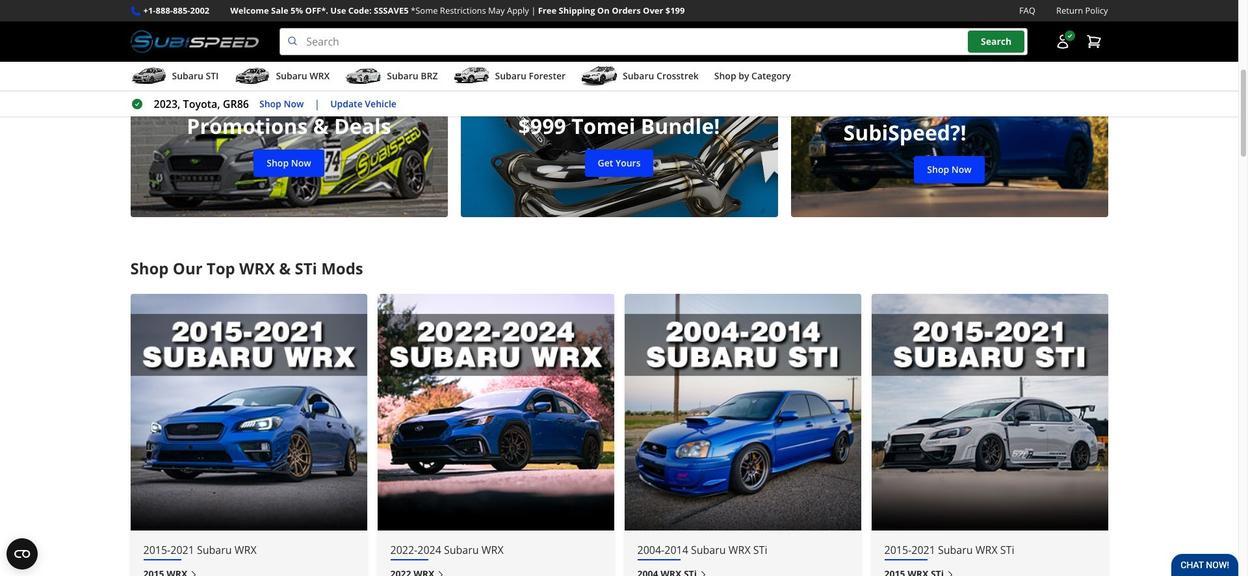 Task type: describe. For each thing, give the bounding box(es) containing it.
deals image
[[130, 18, 448, 217]]

open widget image
[[7, 538, 38, 570]]

2015-2021 wrx sti aftermarket parts image
[[872, 294, 1108, 531]]

2015-21 wrx mods image
[[130, 294, 367, 531]]

search input field
[[280, 28, 1028, 55]]

2022-2024 wrx mods image
[[377, 294, 614, 531]]



Task type: vqa. For each thing, say whether or not it's contained in the screenshot.
A Subaru Sti Thumbnail Image
yes



Task type: locate. For each thing, give the bounding box(es) containing it.
a subaru brz thumbnail image image
[[345, 66, 382, 86]]

coilovers image
[[461, 18, 778, 217]]

a subaru forester thumbnail image image
[[453, 66, 490, 86]]

subispeed logo image
[[130, 28, 259, 55]]

a subaru sti thumbnail image image
[[130, 66, 167, 86]]

a subaru wrx thumbnail image image
[[234, 66, 271, 86]]

earn rewards image
[[791, 18, 1108, 217]]

button image
[[1055, 34, 1071, 49]]

a subaru crosstrek thumbnail image image
[[581, 66, 618, 86]]

wrx sti mods image
[[625, 294, 861, 531]]



